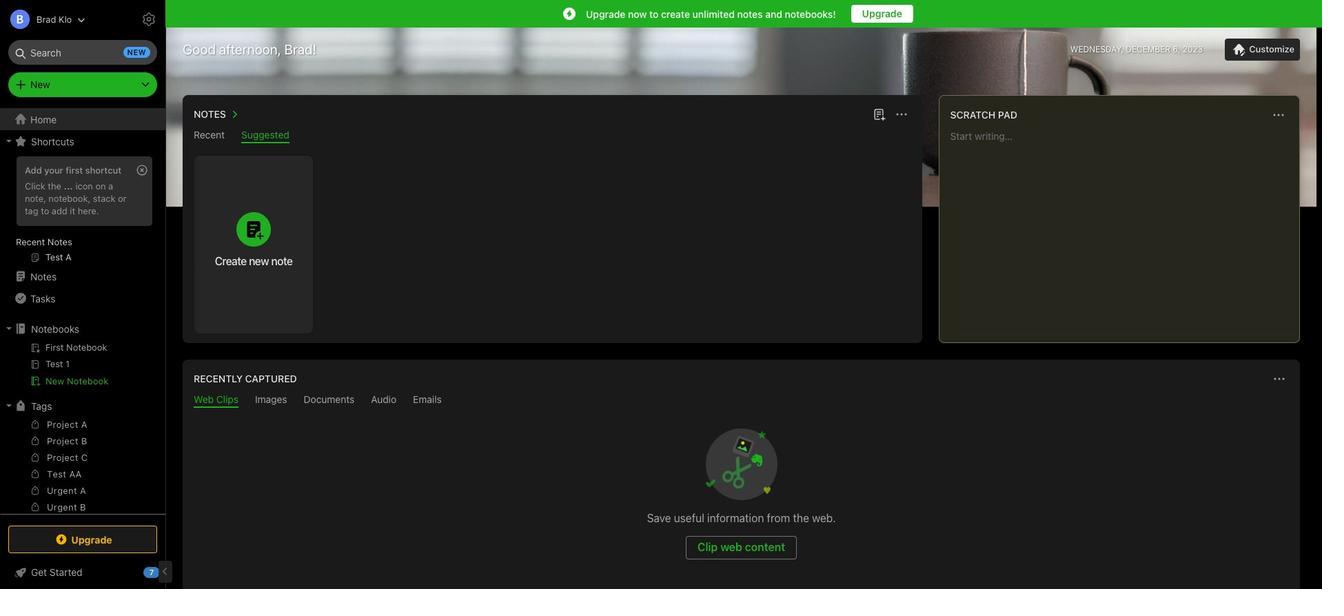 Task type: vqa. For each thing, say whether or not it's contained in the screenshot.
Spring Tag actions field
no



Task type: locate. For each thing, give the bounding box(es) containing it.
or
[[118, 193, 127, 204]]

notes inside button
[[194, 108, 226, 120]]

0 vertical spatial new
[[127, 48, 146, 57]]

group containing project a
[[0, 417, 159, 555]]

brad klo
[[37, 13, 72, 24]]

b
[[81, 435, 87, 447], [80, 502, 86, 513]]

1 horizontal spatial recent
[[194, 129, 225, 141]]

new left 'note'
[[249, 255, 269, 267]]

project inside project a link
[[47, 419, 78, 430]]

get started
[[31, 567, 82, 578]]

1 tab list from the top
[[185, 129, 919, 143]]

recent down notes button
[[194, 129, 225, 141]]

1 vertical spatial the
[[793, 512, 809, 525]]

1 vertical spatial recent
[[16, 236, 45, 247]]

1 project from the top
[[47, 419, 78, 430]]

clip web content button
[[686, 536, 797, 560]]

tasks
[[30, 293, 55, 304]]

to
[[649, 8, 659, 20], [41, 205, 49, 216]]

Account field
[[0, 6, 86, 33]]

project down project a
[[47, 435, 78, 447]]

1 vertical spatial to
[[41, 205, 49, 216]]

project b
[[47, 435, 87, 447]]

tab list containing recent
[[185, 129, 919, 143]]

2 vertical spatial notes
[[30, 271, 57, 282]]

captured
[[245, 373, 297, 385]]

good afternoon, brad!
[[183, 41, 317, 57]]

recently
[[194, 373, 243, 385]]

1 vertical spatial notes
[[47, 236, 72, 247]]

tags
[[31, 400, 52, 412]]

to right now
[[649, 8, 659, 20]]

urgent down test aa
[[47, 485, 77, 496]]

more actions field for recently captured
[[1270, 369, 1289, 389]]

a down test aa link
[[80, 485, 86, 496]]

1 vertical spatial b
[[80, 502, 86, 513]]

0 vertical spatial group
[[0, 152, 159, 271]]

klo
[[59, 13, 72, 24]]

more actions image
[[893, 106, 910, 123], [1270, 107, 1287, 123], [1271, 371, 1288, 387]]

b down the urgent a link
[[80, 502, 86, 513]]

2 horizontal spatial upgrade
[[862, 8, 902, 19]]

Start writing… text field
[[950, 130, 1299, 332]]

project up project b
[[47, 419, 78, 430]]

1 horizontal spatial upgrade
[[586, 8, 626, 20]]

your
[[44, 165, 63, 176]]

1 vertical spatial tab list
[[185, 394, 1297, 408]]

a
[[81, 419, 87, 430], [80, 485, 86, 496]]

0 vertical spatial notes
[[194, 108, 226, 120]]

urgent
[[47, 485, 77, 496], [47, 502, 77, 513]]

click
[[25, 181, 45, 192]]

project c link
[[0, 450, 159, 467]]

add
[[52, 205, 67, 216]]

notes link
[[0, 265, 159, 287]]

b for project b
[[81, 435, 87, 447]]

the
[[48, 181, 61, 192], [793, 512, 809, 525]]

a up project b link
[[81, 419, 87, 430]]

new inside button
[[45, 376, 64, 387]]

new up home
[[30, 79, 50, 90]]

new inside search box
[[127, 48, 146, 57]]

notebooks!
[[785, 8, 836, 20]]

notes down add
[[47, 236, 72, 247]]

project up test aa
[[47, 452, 78, 463]]

1 vertical spatial group
[[0, 417, 159, 555]]

web clips tab
[[194, 394, 238, 408]]

0 vertical spatial tab list
[[185, 129, 919, 143]]

urgent b link
[[0, 500, 159, 516]]

clip web content
[[698, 541, 785, 554]]

icon on a note, notebook, stack or tag to add it here.
[[25, 181, 127, 216]]

tab list for recently captured
[[185, 394, 1297, 408]]

save useful information from the web.
[[647, 512, 836, 525]]

b down project a link
[[81, 435, 87, 447]]

0 vertical spatial b
[[81, 435, 87, 447]]

upgrade inside upgrade popup button
[[71, 534, 112, 546]]

emails tab
[[413, 394, 442, 408]]

get
[[31, 567, 47, 578]]

2 tab list from the top
[[185, 394, 1297, 408]]

upgrade inside upgrade button
[[862, 8, 902, 19]]

web clips tab panel
[[183, 408, 1300, 589]]

0 vertical spatial project
[[47, 419, 78, 430]]

test aa link
[[0, 467, 159, 483]]

2 group from the top
[[0, 417, 159, 555]]

upgrade now to create unlimited notes and notebooks!
[[586, 8, 836, 20]]

recent tab
[[194, 129, 225, 143]]

add
[[25, 165, 42, 176]]

new inside popup button
[[30, 79, 50, 90]]

notes up recent tab
[[194, 108, 226, 120]]

recent down tag
[[16, 236, 45, 247]]

2 urgent from the top
[[47, 502, 77, 513]]

new
[[127, 48, 146, 57], [249, 255, 269, 267]]

group containing add your first shortcut
[[0, 152, 159, 271]]

notebook
[[67, 376, 109, 387]]

1 vertical spatial new
[[249, 255, 269, 267]]

project inside project b link
[[47, 435, 78, 447]]

new up tags
[[45, 376, 64, 387]]

project
[[47, 419, 78, 430], [47, 435, 78, 447], [47, 452, 78, 463]]

the inside group
[[48, 181, 61, 192]]

documents tab
[[304, 394, 355, 408]]

tree
[[0, 108, 165, 589]]

tab list
[[185, 129, 919, 143], [185, 394, 1297, 408]]

project inside project c link
[[47, 452, 78, 463]]

icon
[[75, 181, 93, 192]]

1 vertical spatial new
[[45, 376, 64, 387]]

0 horizontal spatial to
[[41, 205, 49, 216]]

the left ... on the top of the page
[[48, 181, 61, 192]]

group
[[0, 152, 159, 271], [0, 417, 159, 555]]

content
[[745, 541, 785, 554]]

1 urgent from the top
[[47, 485, 77, 496]]

1 group from the top
[[0, 152, 159, 271]]

tag
[[25, 205, 38, 216]]

0 vertical spatial the
[[48, 181, 61, 192]]

More actions field
[[892, 105, 911, 124], [1269, 105, 1288, 125], [1270, 369, 1289, 389]]

web
[[721, 541, 742, 554]]

note
[[271, 255, 293, 267]]

0 vertical spatial urgent
[[47, 485, 77, 496]]

shortcuts
[[31, 135, 74, 147]]

1 vertical spatial a
[[80, 485, 86, 496]]

urgent a
[[47, 485, 86, 496]]

0 vertical spatial new
[[30, 79, 50, 90]]

urgent down urgent a
[[47, 502, 77, 513]]

good
[[183, 41, 216, 57]]

upgrade
[[862, 8, 902, 19], [586, 8, 626, 20], [71, 534, 112, 546]]

notes up tasks
[[30, 271, 57, 282]]

new search field
[[18, 40, 150, 65]]

tab list containing web clips
[[185, 394, 1297, 408]]

new notebook button
[[0, 373, 159, 389]]

0 horizontal spatial recent
[[16, 236, 45, 247]]

2 vertical spatial project
[[47, 452, 78, 463]]

0 horizontal spatial new
[[127, 48, 146, 57]]

1 vertical spatial project
[[47, 435, 78, 447]]

new button
[[8, 72, 157, 97]]

recent for recent notes
[[16, 236, 45, 247]]

a for project a
[[81, 419, 87, 430]]

to inside icon on a note, notebook, stack or tag to add it here.
[[41, 205, 49, 216]]

0 vertical spatial to
[[649, 8, 659, 20]]

information
[[707, 512, 764, 525]]

0 vertical spatial a
[[81, 419, 87, 430]]

recent for recent
[[194, 129, 225, 141]]

now
[[628, 8, 647, 20]]

project a
[[47, 419, 87, 430]]

documents
[[304, 394, 355, 405]]

recent
[[194, 129, 225, 141], [16, 236, 45, 247]]

1 vertical spatial urgent
[[47, 502, 77, 513]]

upgrade for upgrade button
[[862, 8, 902, 19]]

3 project from the top
[[47, 452, 78, 463]]

notes
[[194, 108, 226, 120], [47, 236, 72, 247], [30, 271, 57, 282]]

click the ...
[[25, 181, 73, 192]]

2 project from the top
[[47, 435, 78, 447]]

notebooks link
[[0, 318, 159, 340]]

to right tag
[[41, 205, 49, 216]]

0 horizontal spatial upgrade
[[71, 534, 112, 546]]

1 horizontal spatial the
[[793, 512, 809, 525]]

new down settings icon
[[127, 48, 146, 57]]

0 horizontal spatial the
[[48, 181, 61, 192]]

project b link
[[0, 433, 159, 450]]

the right from
[[793, 512, 809, 525]]

0 vertical spatial recent
[[194, 129, 225, 141]]

1 horizontal spatial new
[[249, 255, 269, 267]]



Task type: describe. For each thing, give the bounding box(es) containing it.
upgrade button
[[851, 5, 913, 23]]

project c
[[47, 452, 88, 463]]

on
[[95, 181, 106, 192]]

images tab
[[255, 394, 287, 408]]

new inside button
[[249, 255, 269, 267]]

1 horizontal spatial to
[[649, 8, 659, 20]]

test
[[47, 469, 66, 480]]

notes button
[[191, 106, 243, 123]]

project for project b
[[47, 435, 78, 447]]

notebook,
[[49, 193, 90, 204]]

images
[[255, 394, 287, 405]]

scratch
[[950, 109, 996, 121]]

afternoon,
[[219, 41, 281, 57]]

the inside tab panel
[[793, 512, 809, 525]]

from
[[767, 512, 790, 525]]

settings image
[[141, 11, 157, 28]]

save
[[647, 512, 671, 525]]

6,
[[1173, 44, 1180, 54]]

upgrade for upgrade now to create unlimited notes and notebooks!
[[586, 8, 626, 20]]

shortcuts button
[[0, 130, 159, 152]]

here.
[[78, 205, 99, 216]]

scratch pad
[[950, 109, 1017, 121]]

audio
[[371, 394, 396, 405]]

brad!
[[284, 41, 317, 57]]

notebooks
[[31, 323, 79, 335]]

useful
[[674, 512, 704, 525]]

a for urgent a
[[80, 485, 86, 496]]

new for new notebook
[[45, 376, 64, 387]]

7
[[149, 568, 154, 577]]

project for project c
[[47, 452, 78, 463]]

tags button
[[0, 395, 159, 417]]

tree containing home
[[0, 108, 165, 589]]

clip
[[698, 541, 718, 554]]

first
[[66, 165, 83, 176]]

stack
[[93, 193, 115, 204]]

more actions image for recently captured
[[1271, 371, 1288, 387]]

wednesday,
[[1070, 44, 1124, 54]]

emails
[[413, 394, 442, 405]]

group for tags
[[0, 417, 159, 555]]

scratch pad button
[[948, 107, 1017, 123]]

note,
[[25, 193, 46, 204]]

suggested tab panel
[[183, 143, 922, 343]]

unlimited
[[693, 8, 735, 20]]

c
[[81, 452, 88, 463]]

web.
[[812, 512, 836, 525]]

wednesday, december 6, 2023
[[1070, 44, 1203, 54]]

click to collapse image
[[160, 564, 171, 580]]

expand notebooks image
[[3, 323, 14, 334]]

upgrade button
[[8, 526, 157, 554]]

more actions image for scratch pad
[[1270, 107, 1287, 123]]

brad
[[37, 13, 56, 24]]

project for project a
[[47, 419, 78, 430]]

web
[[194, 394, 214, 405]]

shortcut
[[85, 165, 121, 176]]

tasks button
[[0, 287, 159, 310]]

home link
[[0, 108, 165, 130]]

notes inside group
[[47, 236, 72, 247]]

new notebook group
[[0, 340, 159, 395]]

expand tags image
[[3, 401, 14, 412]]

Help and Learning task checklist field
[[0, 562, 165, 584]]

urgent for urgent a
[[47, 485, 77, 496]]

create
[[215, 255, 247, 267]]

tab list for notes
[[185, 129, 919, 143]]

recent notes
[[16, 236, 72, 247]]

clips
[[216, 394, 238, 405]]

test aa
[[47, 469, 82, 480]]

notes
[[737, 8, 763, 20]]

web clips
[[194, 394, 238, 405]]

and
[[765, 8, 782, 20]]

december
[[1126, 44, 1171, 54]]

it
[[70, 205, 75, 216]]

urgent b
[[47, 502, 86, 513]]

recently captured
[[194, 373, 297, 385]]

create new note button
[[194, 156, 313, 334]]

new notebook
[[45, 376, 109, 387]]

customize
[[1249, 43, 1295, 54]]

2023
[[1183, 44, 1203, 54]]

a
[[108, 181, 113, 192]]

b for urgent b
[[80, 502, 86, 513]]

aa
[[69, 469, 82, 480]]

urgent for urgent b
[[47, 502, 77, 513]]

create new note
[[215, 255, 293, 267]]

customize button
[[1225, 39, 1300, 61]]

group for shortcuts
[[0, 152, 159, 271]]

...
[[64, 181, 73, 192]]

add your first shortcut
[[25, 165, 121, 176]]

started
[[50, 567, 82, 578]]

new for new
[[30, 79, 50, 90]]

suggested tab
[[241, 129, 289, 143]]

urgent a link
[[0, 483, 159, 500]]

create
[[661, 8, 690, 20]]

project a link
[[0, 417, 159, 434]]

recently captured button
[[191, 371, 297, 387]]

pad
[[998, 109, 1017, 121]]

suggested
[[241, 129, 289, 141]]

home
[[30, 113, 57, 125]]

more actions field for scratch pad
[[1269, 105, 1288, 125]]

audio tab
[[371, 394, 396, 408]]

Search text field
[[18, 40, 148, 65]]



